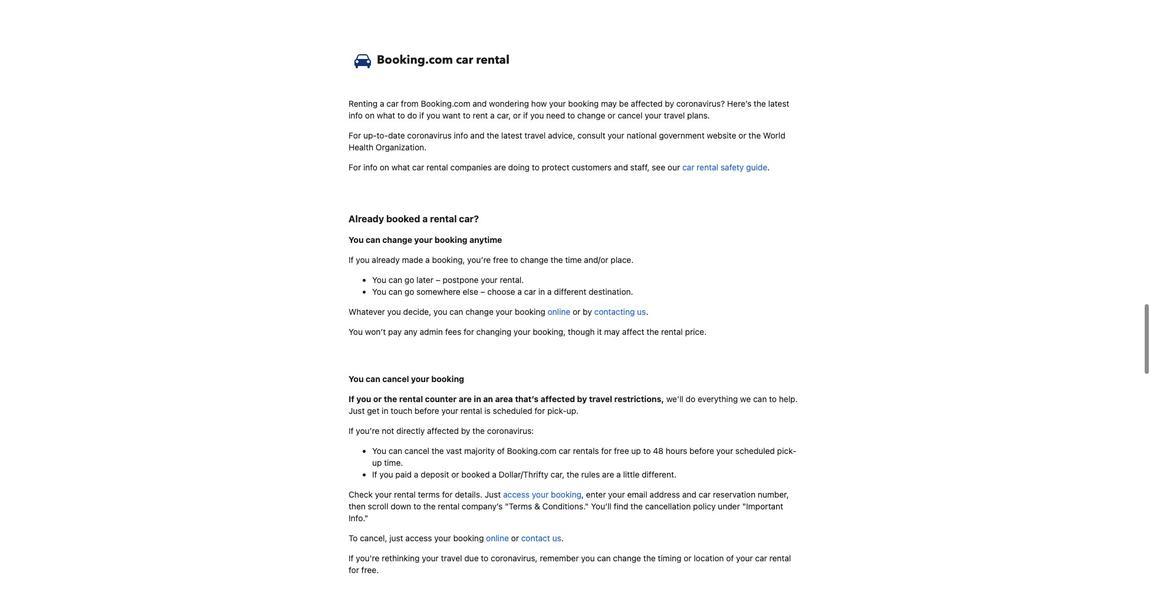 Task type: vqa. For each thing, say whether or not it's contained in the screenshot.
9 in the option
no



Task type: locate. For each thing, give the bounding box(es) containing it.
need
[[546, 110, 565, 120]]

or inside you can cancel the vast majority of booking.com car rentals for free up to 48 hours before your scheduled pick- up time. if you paid a deposit or booked a dollar/thrifty car, the rules are a little different.
[[452, 470, 459, 480]]

see
[[652, 162, 666, 172]]

before inside you can cancel the vast majority of booking.com car rentals for free up to 48 hours before your scheduled pick- up time. if you paid a deposit or booked a dollar/thrifty car, the rules are a little different.
[[690, 446, 715, 456]]

1 horizontal spatial of
[[727, 554, 734, 564]]

0 vertical spatial cancel
[[618, 110, 643, 120]]

you inside you can cancel the vast majority of booking.com car rentals for free up to 48 hours before your scheduled pick- up time. if you paid a deposit or booked a dollar/thrifty car, the rules are a little different.
[[372, 446, 387, 456]]

0 horizontal spatial up
[[372, 458, 382, 468]]

1 for from the top
[[349, 131, 361, 141]]

you're left not
[[356, 426, 380, 436]]

for for for up-to-date coronavirus info and the latest travel advice, consult your national government website or the world health organization.
[[349, 131, 361, 141]]

the right here's
[[754, 99, 766, 109]]

before right hours
[[690, 446, 715, 456]]

car left rentals
[[559, 446, 571, 456]]

you inside the if you're rethinking your travel due to coronavirus, remember you can change the timing or location of your car rental for free.
[[581, 554, 595, 564]]

1 vertical spatial pick-
[[778, 446, 797, 456]]

are right rules
[[602, 470, 615, 480]]

cancel
[[618, 110, 643, 120], [383, 374, 409, 384], [405, 446, 430, 456]]

change
[[578, 110, 606, 120], [383, 235, 412, 245], [521, 255, 549, 265], [466, 307, 494, 317], [613, 554, 641, 564]]

may
[[601, 99, 617, 109], [604, 327, 620, 337]]

1 horizontal spatial latest
[[769, 99, 790, 109]]

1 vertical spatial just
[[485, 490, 501, 500]]

what up the to-
[[377, 110, 395, 120]]

0 vertical spatial you're
[[467, 255, 491, 265]]

1 horizontal spatial free
[[614, 446, 629, 456]]

online link for or
[[486, 534, 509, 544]]

1 horizontal spatial booking,
[[533, 327, 566, 337]]

deposit
[[421, 470, 449, 480]]

for up health
[[349, 131, 361, 141]]

for left free.
[[349, 566, 359, 576]]

national
[[627, 131, 657, 141]]

you for you can change your booking anytime
[[349, 235, 364, 245]]

by up 'vast'
[[461, 426, 471, 436]]

1 vertical spatial in
[[474, 394, 481, 404]]

free.
[[362, 566, 379, 576]]

and up policy at the bottom right
[[683, 490, 697, 500]]

and down rent
[[471, 131, 485, 141]]

up
[[632, 446, 641, 456], [372, 458, 382, 468]]

you're down anytime
[[467, 255, 491, 265]]

car up policy at the bottom right
[[699, 490, 711, 500]]

coronavirus
[[407, 131, 452, 141]]

2 vertical spatial in
[[382, 406, 389, 416]]

car right choose
[[524, 287, 536, 297]]

rental left the is
[[461, 406, 482, 416]]

1 horizontal spatial you're
[[467, 255, 491, 265]]

help.
[[779, 394, 798, 404]]

1 vertical spatial may
[[604, 327, 620, 337]]

1 vertical spatial online link
[[486, 534, 509, 544]]

1 horizontal spatial if
[[523, 110, 528, 120]]

how
[[532, 99, 547, 109]]

everything
[[698, 394, 738, 404]]

1 vertical spatial info
[[454, 131, 468, 141]]

1 vertical spatial you're
[[356, 426, 380, 436]]

or down wondering
[[513, 110, 521, 120]]

cancel inside you can cancel the vast majority of booking.com car rentals for free up to 48 hours before your scheduled pick- up time. if you paid a deposit or booked a dollar/thrifty car, the rules are a little different.
[[405, 446, 430, 456]]

in right get
[[382, 406, 389, 416]]

car?
[[459, 214, 479, 224]]

0 vertical spatial free
[[493, 255, 508, 265]]

if inside the if you're rethinking your travel due to coronavirus, remember you can change the timing or location of your car rental for free.
[[349, 554, 354, 564]]

0 vertical spatial info
[[349, 110, 363, 120]]

.
[[768, 162, 770, 172], [646, 307, 649, 317], [562, 534, 564, 544]]

contacting
[[595, 307, 635, 317]]

are
[[494, 162, 506, 172], [459, 394, 472, 404], [602, 470, 615, 480]]

your down counter
[[442, 406, 459, 416]]

online up coronavirus,
[[486, 534, 509, 544]]

hours
[[666, 446, 688, 456]]

1 vertical spatial on
[[380, 162, 389, 172]]

you can cancel the vast majority of booking.com car rentals for free up to 48 hours before your scheduled pick- up time. if you paid a deposit or booked a dollar/thrifty car, the rules are a little different.
[[372, 446, 797, 480]]

to inside , enter your email address and car reservation number, then scroll down to the rental company's "terms & conditions." you'll find the cancellation policy under "important info."
[[414, 502, 421, 512]]

0 horizontal spatial latest
[[502, 131, 523, 141]]

car inside , enter your email address and car reservation number, then scroll down to the rental company's "terms & conditions." you'll find the cancellation policy under "important info."
[[699, 490, 711, 500]]

0 horizontal spatial of
[[497, 446, 505, 456]]

scheduled inside you can cancel the vast majority of booking.com car rentals for free up to 48 hours before your scheduled pick- up time. if you paid a deposit or booked a dollar/thrifty car, the rules are a little different.
[[736, 446, 775, 456]]

and/or
[[584, 255, 609, 265]]

booking.com up want
[[421, 99, 471, 109]]

your inside , enter your email address and car reservation number, then scroll down to the rental company's "terms & conditions." you'll find the cancellation policy under "important info."
[[609, 490, 625, 500]]

car, down wondering
[[497, 110, 511, 120]]

1 vertical spatial booking,
[[533, 327, 566, 337]]

0 vertical spatial scheduled
[[493, 406, 533, 416]]

your inside "for up-to-date coronavirus info and the latest travel advice, consult your national government website or the world health organization."
[[608, 131, 625, 141]]

1 vertical spatial go
[[405, 287, 414, 297]]

the left timing
[[644, 554, 656, 564]]

0 vertical spatial in
[[539, 287, 545, 297]]

affected
[[631, 99, 663, 109], [541, 394, 575, 404], [427, 426, 459, 436]]

0 vertical spatial are
[[494, 162, 506, 172]]

scheduled inside we'll do everything we can to help. just get in touch before your rental is scheduled for pick-up.
[[493, 406, 533, 416]]

to left "help."
[[770, 394, 777, 404]]

1 vertical spatial .
[[646, 307, 649, 317]]

if inside you can cancel the vast majority of booking.com car rentals for free up to 48 hours before your scheduled pick- up time. if you paid a deposit or booked a dollar/thrifty car, the rules are a little different.
[[372, 470, 377, 480]]

change left timing
[[613, 554, 641, 564]]

us up affect
[[637, 307, 646, 317]]

cancel up touch
[[383, 374, 409, 384]]

us up the remember
[[553, 534, 562, 544]]

plans.
[[688, 110, 710, 120]]

0 horizontal spatial if
[[420, 110, 424, 120]]

0 horizontal spatial access
[[406, 534, 432, 544]]

travel inside "for up-to-date coronavirus info and the latest travel advice, consult your national government website or the world health organization."
[[525, 131, 546, 141]]

0 horizontal spatial scheduled
[[493, 406, 533, 416]]

down
[[391, 502, 411, 512]]

the inside renting a car from booking.com and wondering how your booking may be affected by coronavirus? here's the latest info on what to do if you want to rent a car, or if you need to change or cancel your travel plans.
[[754, 99, 766, 109]]

0 horizontal spatial booked
[[386, 214, 420, 224]]

0 vertical spatial before
[[415, 406, 439, 416]]

for for for info on what car rental companies are doing to protect customers and staff, see our car rental safety guide .
[[349, 162, 361, 172]]

free inside you can cancel the vast majority of booking.com car rentals for free up to 48 hours before your scheduled pick- up time. if you paid a deposit or booked a dollar/thrifty car, the rules are a little different.
[[614, 446, 629, 456]]

1 vertical spatial free
[[614, 446, 629, 456]]

booked up 'you can change your booking anytime'
[[386, 214, 420, 224]]

car, up 'access your booking' link
[[551, 470, 565, 480]]

on down organization. on the left
[[380, 162, 389, 172]]

cancellation
[[645, 502, 691, 512]]

2 horizontal spatial in
[[539, 287, 545, 297]]

not
[[382, 426, 394, 436]]

time.
[[384, 458, 403, 468]]

date
[[388, 131, 405, 141]]

scroll
[[368, 502, 389, 512]]

in left the different
[[539, 287, 545, 297]]

booked
[[386, 214, 420, 224], [462, 470, 490, 480]]

travel left due
[[441, 554, 462, 564]]

2 vertical spatial booking.com
[[507, 446, 557, 456]]

the up majority
[[473, 426, 485, 436]]

0 vertical spatial online link
[[548, 307, 571, 317]]

your inside you can cancel the vast majority of booking.com car rentals for free up to 48 hours before your scheduled pick- up time. if you paid a deposit or booked a dollar/thrifty car, the rules are a little different.
[[717, 446, 734, 456]]

of right majority
[[497, 446, 505, 456]]

already
[[372, 255, 400, 265]]

can inside the if you're rethinking your travel due to coronavirus, remember you can change the timing or location of your car rental for free.
[[597, 554, 611, 564]]

1 horizontal spatial are
[[494, 162, 506, 172]]

a up 'you can change your booking anytime'
[[423, 214, 428, 224]]

a
[[380, 99, 385, 109], [490, 110, 495, 120], [423, 214, 428, 224], [426, 255, 430, 265], [518, 287, 522, 297], [548, 287, 552, 297], [414, 470, 419, 480], [492, 470, 497, 480], [617, 470, 621, 480]]

0 vertical spatial of
[[497, 446, 505, 456]]

you down time.
[[380, 470, 393, 480]]

. down world
[[768, 162, 770, 172]]

1 vertical spatial booking.com
[[421, 99, 471, 109]]

or right timing
[[684, 554, 692, 564]]

latest
[[769, 99, 790, 109], [502, 131, 523, 141]]

is
[[485, 406, 491, 416]]

for inside "for up-to-date coronavirus info and the latest travel advice, consult your national government website or the world health organization."
[[349, 131, 361, 141]]

before
[[415, 406, 439, 416], [690, 446, 715, 456]]

of inside the if you're rethinking your travel due to coronavirus, remember you can change the timing or location of your car rental for free.
[[727, 554, 734, 564]]

paid
[[396, 470, 412, 480]]

place.
[[611, 255, 634, 265]]

cancel,
[[360, 534, 387, 544]]

what
[[377, 110, 395, 120], [392, 162, 410, 172]]

rental left price.
[[662, 327, 683, 337]]

to inside we'll do everything we can to help. just get in touch before your rental is scheduled for pick-up.
[[770, 394, 777, 404]]

go left later
[[405, 275, 414, 285]]

area
[[495, 394, 513, 404]]

price.
[[685, 327, 707, 337]]

0 vertical spatial on
[[365, 110, 375, 120]]

0 vertical spatial booking,
[[432, 255, 465, 265]]

your down choose
[[496, 307, 513, 317]]

2 vertical spatial are
[[602, 470, 615, 480]]

online
[[548, 307, 571, 317], [486, 534, 509, 544]]

0 vertical spatial pick-
[[548, 406, 567, 416]]

or inside the if you're rethinking your travel due to coronavirus, remember you can change the timing or location of your car rental for free.
[[684, 554, 692, 564]]

on inside renting a car from booking.com and wondering how your booking may be affected by coronavirus? here's the latest info on what to do if you want to rent a car, or if you need to change or cancel your travel plans.
[[365, 110, 375, 120]]

2 horizontal spatial are
[[602, 470, 615, 480]]

a right renting
[[380, 99, 385, 109]]

can inside you can cancel the vast majority of booking.com car rentals for free up to 48 hours before your scheduled pick- up time. if you paid a deposit or booked a dollar/thrifty car, the rules are a little different.
[[389, 446, 403, 456]]

1 horizontal spatial online link
[[548, 307, 571, 317]]

reservation
[[713, 490, 756, 500]]

0 vertical spatial car,
[[497, 110, 511, 120]]

majority
[[464, 446, 495, 456]]

if for if you or the rental counter are in an area that's affected by travel restrictions,
[[349, 394, 355, 404]]

. right 'contacting'
[[646, 307, 649, 317]]

to inside the if you're rethinking your travel due to coronavirus, remember you can change the timing or location of your car rental for free.
[[481, 554, 489, 564]]

for down health
[[349, 162, 361, 172]]

rental down check your rental terms for details. just access your booking at the bottom
[[438, 502, 460, 512]]

change inside the if you're rethinking your travel due to coronavirus, remember you can change the timing or location of your car rental for free.
[[613, 554, 641, 564]]

cancel for you can cancel the vast majority of booking.com car rentals for free up to 48 hours before your scheduled pick- up time. if you paid a deposit or booked a dollar/thrifty car, the rules are a little different.
[[405, 446, 430, 456]]

go up "decide,"
[[405, 287, 414, 297]]

what inside renting a car from booking.com and wondering how your booking may be affected by coronavirus? here's the latest info on what to do if you want to rent a car, or if you need to change or cancel your travel plans.
[[377, 110, 395, 120]]

online link for or by
[[548, 307, 571, 317]]

0 vertical spatial what
[[377, 110, 395, 120]]

1 horizontal spatial car,
[[551, 470, 565, 480]]

vast
[[446, 446, 462, 456]]

affected inside renting a car from booking.com and wondering how your booking may be affected by coronavirus? here's the latest info on what to do if you want to rent a car, or if you need to change or cancel your travel plans.
[[631, 99, 663, 109]]

1 vertical spatial car,
[[551, 470, 565, 480]]

do
[[408, 110, 417, 120], [686, 394, 696, 404]]

travel inside the if you're rethinking your travel due to coronavirus, remember you can change the timing or location of your car rental for free.
[[441, 554, 462, 564]]

the inside the if you're rethinking your travel due to coronavirus, remember you can change the timing or location of your car rental for free.
[[644, 554, 656, 564]]

0 vertical spatial go
[[405, 275, 414, 285]]

you inside you can cancel the vast majority of booking.com car rentals for free up to 48 hours before your scheduled pick- up time. if you paid a deposit or booked a dollar/thrifty car, the rules are a little different.
[[380, 470, 393, 480]]

travel
[[664, 110, 685, 120], [525, 131, 546, 141], [589, 394, 613, 404], [441, 554, 462, 564]]

0 horizontal spatial just
[[349, 406, 365, 416]]

0 horizontal spatial .
[[562, 534, 564, 544]]

booking.com up dollar/thrifty at the left of the page
[[507, 446, 557, 456]]

fees
[[445, 327, 462, 337]]

by up up.
[[577, 394, 587, 404]]

0 horizontal spatial us
[[553, 534, 562, 544]]

are inside you can cancel the vast majority of booking.com car rentals for free up to 48 hours before your scheduled pick- up time. if you paid a deposit or booked a dollar/thrifty car, the rules are a little different.
[[602, 470, 615, 480]]

and inside , enter your email address and car reservation number, then scroll down to the rental company's "terms & conditions." you'll find the cancellation policy under "important info."
[[683, 490, 697, 500]]

0 vertical spatial for
[[349, 131, 361, 141]]

find
[[614, 502, 629, 512]]

or inside "for up-to-date coronavirus info and the latest travel advice, consult your national government website or the world health organization."
[[739, 131, 747, 141]]

a left little on the right
[[617, 470, 621, 480]]

you for you can go later – postpone your rental. you can go somewhere else – choose a car in a different destination.
[[372, 275, 387, 285]]

company's
[[462, 502, 503, 512]]

get
[[367, 406, 380, 416]]

2 vertical spatial cancel
[[405, 446, 430, 456]]

0 horizontal spatial in
[[382, 406, 389, 416]]

world
[[764, 131, 786, 141]]

latest inside renting a car from booking.com and wondering how your booking may be affected by coronavirus? here's the latest info on what to do if you want to rent a car, or if you need to change or cancel your travel plans.
[[769, 99, 790, 109]]

you for you can cancel your booking
[[349, 374, 364, 384]]

address
[[650, 490, 680, 500]]

1 horizontal spatial do
[[686, 394, 696, 404]]

destination.
[[589, 287, 634, 297]]

by up though at the bottom of the page
[[583, 307, 592, 317]]

car down "important
[[756, 554, 768, 564]]

info down renting
[[349, 110, 363, 120]]

0 vertical spatial booking.com
[[377, 52, 453, 68]]

affected right be
[[631, 99, 663, 109]]

1 vertical spatial before
[[690, 446, 715, 456]]

of
[[497, 446, 505, 456], [727, 554, 734, 564]]

1 vertical spatial access
[[406, 534, 432, 544]]

info down want
[[454, 131, 468, 141]]

if
[[349, 255, 354, 265], [349, 394, 355, 404], [349, 426, 354, 436], [372, 470, 377, 480], [349, 554, 354, 564]]

info."
[[349, 514, 369, 524]]

1 vertical spatial up
[[372, 458, 382, 468]]

1 vertical spatial for
[[349, 162, 361, 172]]

go
[[405, 275, 414, 285], [405, 287, 414, 297]]

terms
[[418, 490, 440, 500]]

your up counter
[[411, 374, 430, 384]]

location
[[694, 554, 724, 564]]

postpone
[[443, 275, 479, 285]]

to down "from"
[[398, 110, 405, 120]]

affected up up.
[[541, 394, 575, 404]]

1 vertical spatial of
[[727, 554, 734, 564]]

are left doing at the left of page
[[494, 162, 506, 172]]

0 vertical spatial .
[[768, 162, 770, 172]]

0 vertical spatial us
[[637, 307, 646, 317]]

1 horizontal spatial –
[[481, 287, 485, 297]]

counter
[[425, 394, 457, 404]]

later
[[417, 275, 434, 285]]

for inside you can cancel the vast majority of booking.com car rentals for free up to 48 hours before your scheduled pick- up time. if you paid a deposit or booked a dollar/thrifty car, the rules are a little different.
[[602, 446, 612, 456]]

online link
[[548, 307, 571, 317], [486, 534, 509, 544]]

to right down
[[414, 502, 421, 512]]

0 horizontal spatial do
[[408, 110, 417, 120]]

1 vertical spatial do
[[686, 394, 696, 404]]

by left coronavirus?
[[665, 99, 675, 109]]

0 vertical spatial booked
[[386, 214, 420, 224]]

before inside we'll do everything we can to help. just get in touch before your rental is scheduled for pick-up.
[[415, 406, 439, 416]]

to left 48
[[644, 446, 651, 456]]

up left time.
[[372, 458, 382, 468]]

0 vertical spatial do
[[408, 110, 417, 120]]

you for you won't pay any admin fees for changing your booking, though it may affect the rental price.
[[349, 327, 363, 337]]

1 horizontal spatial in
[[474, 394, 481, 404]]

may right it
[[604, 327, 620, 337]]

we'll
[[667, 394, 684, 404]]

0 horizontal spatial car,
[[497, 110, 511, 120]]

0 vertical spatial up
[[632, 446, 641, 456]]

up-
[[363, 131, 377, 141]]

0 horizontal spatial on
[[365, 110, 375, 120]]

your up find
[[609, 490, 625, 500]]

1 vertical spatial latest
[[502, 131, 523, 141]]

if down wondering
[[523, 110, 528, 120]]

of inside you can cancel the vast majority of booking.com car rentals for free up to 48 hours before your scheduled pick- up time. if you paid a deposit or booked a dollar/thrifty car, the rules are a little different.
[[497, 446, 505, 456]]

online down the different
[[548, 307, 571, 317]]

rental inside , enter your email address and car reservation number, then scroll down to the rental company's "terms & conditions." you'll find the cancellation policy under "important info."
[[438, 502, 460, 512]]

companies
[[451, 162, 492, 172]]

latest up world
[[769, 99, 790, 109]]

little
[[623, 470, 640, 480]]

just up company's
[[485, 490, 501, 500]]

your right consult
[[608, 131, 625, 141]]

. up the remember
[[562, 534, 564, 544]]

rental down coronavirus
[[427, 162, 448, 172]]

if left not
[[349, 426, 354, 436]]

0 vertical spatial may
[[601, 99, 617, 109]]

booking.com car rental
[[377, 52, 510, 68]]

1 horizontal spatial booked
[[462, 470, 490, 480]]

may inside renting a car from booking.com and wondering how your booking may be affected by coronavirus? here's the latest info on what to do if you want to rent a car, or if you need to change or cancel your travel plans.
[[601, 99, 617, 109]]

rental
[[476, 52, 510, 68], [427, 162, 448, 172], [697, 162, 719, 172], [430, 214, 457, 224], [662, 327, 683, 337], [399, 394, 423, 404], [461, 406, 482, 416], [394, 490, 416, 500], [438, 502, 460, 512], [770, 554, 792, 564]]

change down else
[[466, 307, 494, 317]]

0 horizontal spatial before
[[415, 406, 439, 416]]

1 vertical spatial scheduled
[[736, 446, 775, 456]]

scheduled up number,
[[736, 446, 775, 456]]

then
[[349, 502, 366, 512]]

– up somewhere
[[436, 275, 441, 285]]

safety
[[721, 162, 744, 172]]

to
[[398, 110, 405, 120], [463, 110, 471, 120], [568, 110, 575, 120], [532, 162, 540, 172], [511, 255, 518, 265], [770, 394, 777, 404], [644, 446, 651, 456], [414, 502, 421, 512], [481, 554, 489, 564]]

1 horizontal spatial just
[[485, 490, 501, 500]]

1 horizontal spatial access
[[503, 490, 530, 500]]

0 horizontal spatial –
[[436, 275, 441, 285]]

2 for from the top
[[349, 162, 361, 172]]

enter
[[586, 490, 606, 500]]

may left be
[[601, 99, 617, 109]]

1 if from the left
[[420, 110, 424, 120]]

free up rental.
[[493, 255, 508, 265]]

booking, left though at the bottom of the page
[[533, 327, 566, 337]]

0 horizontal spatial online
[[486, 534, 509, 544]]

protect
[[542, 162, 570, 172]]

the down email
[[631, 502, 643, 512]]

you
[[427, 110, 440, 120], [531, 110, 544, 120], [356, 255, 370, 265], [387, 307, 401, 317], [434, 307, 448, 317], [357, 394, 371, 404], [380, 470, 393, 480], [581, 554, 595, 564]]

or right website on the right top
[[739, 131, 747, 141]]

the left rules
[[567, 470, 579, 480]]

decide,
[[403, 307, 432, 317]]

0 vertical spatial affected
[[631, 99, 663, 109]]

1 vertical spatial cancel
[[383, 374, 409, 384]]

to right due
[[481, 554, 489, 564]]



Task type: describe. For each thing, give the bounding box(es) containing it.
0 horizontal spatial you're
[[356, 426, 380, 436]]

restrictions,
[[615, 394, 664, 404]]

organization.
[[376, 142, 427, 152]]

rental up touch
[[399, 394, 423, 404]]

made
[[402, 255, 423, 265]]

in inside you can go later – postpone your rental. you can go somewhere else – choose a car in a different destination.
[[539, 287, 545, 297]]

under
[[718, 502, 740, 512]]

1 vertical spatial us
[[553, 534, 562, 544]]

you for you can cancel the vast majority of booking.com car rentals for free up to 48 hours before your scheduled pick- up time. if you paid a deposit or booked a dollar/thrifty car, the rules are a little different.
[[372, 446, 387, 456]]

admin
[[420, 327, 443, 337]]

if for if you already made a booking, you're free to change the time and/or place.
[[349, 255, 354, 265]]

your up the "&" on the left
[[532, 490, 549, 500]]

, enter your email address and car reservation number, then scroll down to the rental company's "terms & conditions." you'll find the cancellation policy under "important info."
[[349, 490, 789, 524]]

your up made
[[415, 235, 433, 245]]

1 horizontal spatial online
[[548, 307, 571, 317]]

1 horizontal spatial us
[[637, 307, 646, 317]]

2 if from the left
[[523, 110, 528, 120]]

pay
[[388, 327, 402, 337]]

from
[[401, 99, 419, 109]]

be
[[619, 99, 629, 109]]

1 vertical spatial online
[[486, 534, 509, 544]]

different
[[554, 287, 587, 297]]

info inside renting a car from booking.com and wondering how your booking may be affected by coronavirus? here's the latest info on what to do if you want to rent a car, or if you need to change or cancel your travel plans.
[[349, 110, 363, 120]]

1 horizontal spatial up
[[632, 446, 641, 456]]

booking down car?
[[435, 235, 468, 245]]

number,
[[758, 490, 789, 500]]

a left the different
[[548, 287, 552, 297]]

2 vertical spatial .
[[562, 534, 564, 544]]

rental up down
[[394, 490, 416, 500]]

choose
[[488, 287, 515, 297]]

for inside we'll do everything we can to help. just get in touch before your rental is scheduled for pick-up.
[[535, 406, 545, 416]]

doing
[[508, 162, 530, 172]]

you can change your booking anytime
[[349, 235, 502, 245]]

for info on what car rental companies are doing to protect customers and staff, see our car rental safety guide .
[[349, 162, 770, 172]]

check your rental terms for details. just access your booking
[[349, 490, 582, 500]]

rental inside the if you're rethinking your travel due to coronavirus, remember you can change the timing or location of your car rental for free.
[[770, 554, 792, 564]]

a right made
[[426, 255, 430, 265]]

for right terms
[[442, 490, 453, 500]]

0 vertical spatial access
[[503, 490, 530, 500]]

you won't pay any admin fees for changing your booking, though it may affect the rental price.
[[349, 327, 707, 337]]

if you're rethinking your travel due to coronavirus, remember you can change the timing or location of your car rental for free.
[[349, 554, 792, 576]]

latest inside "for up-to-date coronavirus info and the latest travel advice, consult your national government website or the world health organization."
[[502, 131, 523, 141]]

here's
[[728, 99, 752, 109]]

"terms
[[505, 502, 532, 512]]

or up "for up-to-date coronavirus info and the latest travel advice, consult your national government website or the world health organization."
[[608, 110, 616, 120]]

car down organization. on the left
[[412, 162, 424, 172]]

"important
[[743, 502, 784, 512]]

the up touch
[[384, 394, 397, 404]]

car inside you can go later – postpone your rental. you can go somewhere else – choose a car in a different destination.
[[524, 287, 536, 297]]

0 horizontal spatial affected
[[427, 426, 459, 436]]

any
[[404, 327, 418, 337]]

somewhere
[[417, 287, 461, 297]]

you up get
[[357, 394, 371, 404]]

and left staff,
[[614, 162, 628, 172]]

different.
[[642, 470, 677, 480]]

your right "location"
[[737, 554, 753, 564]]

already booked a rental car?
[[349, 214, 479, 224]]

your up need
[[549, 99, 566, 109]]

your right rethinking at the bottom left of page
[[422, 554, 439, 564]]

0 horizontal spatial booking,
[[432, 255, 465, 265]]

already
[[349, 214, 384, 224]]

details.
[[455, 490, 483, 500]]

booking up counter
[[432, 374, 464, 384]]

for up-to-date coronavirus info and the latest travel advice, consult your national government website or the world health organization.
[[349, 131, 786, 152]]

contacting us link
[[595, 307, 646, 317]]

you down somewhere
[[434, 307, 448, 317]]

directly
[[397, 426, 425, 436]]

car inside the if you're rethinking your travel due to coronavirus, remember you can change the timing or location of your car rental for free.
[[756, 554, 768, 564]]

to up rental.
[[511, 255, 518, 265]]

to right doing at the left of page
[[532, 162, 540, 172]]

the left 'vast'
[[432, 446, 444, 456]]

contact us link
[[522, 534, 562, 544]]

your up scroll
[[375, 490, 392, 500]]

car, inside renting a car from booking.com and wondering how your booking may be affected by coronavirus? here's the latest info on what to do if you want to rent a car, or if you need to change or cancel your travel plans.
[[497, 110, 511, 120]]

or up coronavirus,
[[511, 534, 519, 544]]

if you already made a booking, you're free to change the time and/or place.
[[349, 255, 634, 265]]

won't
[[365, 327, 386, 337]]

info inside "for up-to-date coronavirus info and the latest travel advice, consult your national government website or the world health organization."
[[454, 131, 468, 141]]

change inside renting a car from booking.com and wondering how your booking may be affected by coronavirus? here's the latest info on what to do if you want to rent a car, or if you need to change or cancel your travel plans.
[[578, 110, 606, 120]]

0 horizontal spatial free
[[493, 255, 508, 265]]

rental left car?
[[430, 214, 457, 224]]

conditions."
[[543, 502, 589, 512]]

booking up due
[[454, 534, 484, 544]]

rules
[[582, 470, 600, 480]]

car inside renting a car from booking.com and wondering how your booking may be affected by coronavirus? here's the latest info on what to do if you want to rent a car, or if you need to change or cancel your travel plans.
[[387, 99, 399, 109]]

1 horizontal spatial affected
[[541, 394, 575, 404]]

check
[[349, 490, 373, 500]]

to inside you can cancel the vast majority of booking.com car rentals for free up to 48 hours before your scheduled pick- up time. if you paid a deposit or booked a dollar/thrifty car, the rules are a little different.
[[644, 446, 651, 456]]

policy
[[693, 502, 716, 512]]

booking.com inside you can cancel the vast majority of booking.com car rentals for free up to 48 hours before your scheduled pick- up time. if you paid a deposit or booked a dollar/thrifty car, the rules are a little different.
[[507, 446, 557, 456]]

whatever
[[349, 307, 385, 317]]

2 go from the top
[[405, 287, 414, 297]]

your inside you can go later – postpone your rental. you can go somewhere else – choose a car in a different destination.
[[481, 275, 498, 285]]

want
[[443, 110, 461, 120]]

the left the time
[[551, 255, 563, 265]]

car up want
[[456, 52, 474, 68]]

your inside we'll do everything we can to help. just get in touch before your rental is scheduled for pick-up.
[[442, 406, 459, 416]]

website
[[707, 131, 737, 141]]

travel left restrictions,
[[589, 394, 613, 404]]

rental inside we'll do everything we can to help. just get in touch before your rental is scheduled for pick-up.
[[461, 406, 482, 416]]

that's
[[515, 394, 539, 404]]

0 vertical spatial –
[[436, 275, 441, 285]]

touch
[[391, 406, 413, 416]]

,
[[582, 490, 584, 500]]

48
[[653, 446, 664, 456]]

1 horizontal spatial on
[[380, 162, 389, 172]]

your up the national
[[645, 110, 662, 120]]

and inside renting a car from booking.com and wondering how your booking may be affected by coronavirus? here's the latest info on what to do if you want to rent a car, or if you need to change or cancel your travel plans.
[[473, 99, 487, 109]]

1 horizontal spatial .
[[646, 307, 649, 317]]

&
[[535, 502, 540, 512]]

just
[[390, 534, 403, 544]]

health
[[349, 142, 374, 152]]

you'll
[[591, 502, 612, 512]]

0 horizontal spatial are
[[459, 394, 472, 404]]

to left rent
[[463, 110, 471, 120]]

if you or the rental counter are in an area that's affected by travel restrictions,
[[349, 394, 664, 404]]

we'll do everything we can to help. just get in touch before your rental is scheduled for pick-up.
[[349, 394, 798, 416]]

we
[[741, 394, 751, 404]]

guide
[[747, 162, 768, 172]]

pick- inside you can cancel the vast majority of booking.com car rentals for free up to 48 hours before your scheduled pick- up time. if you paid a deposit or booked a dollar/thrifty car, the rules are a little different.
[[778, 446, 797, 456]]

1 vertical spatial what
[[392, 162, 410, 172]]

in inside we'll do everything we can to help. just get in touch before your rental is scheduled for pick-up.
[[382, 406, 389, 416]]

rent
[[473, 110, 488, 120]]

do inside renting a car from booking.com and wondering how your booking may be affected by coronavirus? here's the latest info on what to do if you want to rent a car, or if you need to change or cancel your travel plans.
[[408, 110, 417, 120]]

or up though at the bottom of the page
[[573, 307, 581, 317]]

affect
[[623, 327, 645, 337]]

change up already
[[383, 235, 412, 245]]

rental.
[[500, 275, 524, 285]]

your right 'changing'
[[514, 327, 531, 337]]

the left world
[[749, 131, 761, 141]]

else
[[463, 287, 478, 297]]

booking inside renting a car from booking.com and wondering how your booking may be affected by coronavirus? here's the latest info on what to do if you want to rent a car, or if you need to change or cancel your travel plans.
[[569, 99, 599, 109]]

a down rental.
[[518, 287, 522, 297]]

2 horizontal spatial .
[[768, 162, 770, 172]]

the right affect
[[647, 327, 659, 337]]

to-
[[377, 131, 388, 141]]

car right our
[[683, 162, 695, 172]]

you left already
[[356, 255, 370, 265]]

cancel inside renting a car from booking.com and wondering how your booking may be affected by coronavirus? here's the latest info on what to do if you want to rent a car, or if you need to change or cancel your travel plans.
[[618, 110, 643, 120]]

a right rent
[[490, 110, 495, 120]]

1 go from the top
[[405, 275, 414, 285]]

your down terms
[[434, 534, 451, 544]]

a down majority
[[492, 470, 497, 480]]

timing
[[658, 554, 682, 564]]

pick- inside we'll do everything we can to help. just get in touch before your rental is scheduled for pick-up.
[[548, 406, 567, 416]]

booking up conditions."
[[551, 490, 582, 500]]

time
[[565, 255, 582, 265]]

car, inside you can cancel the vast majority of booking.com car rentals for free up to 48 hours before your scheduled pick- up time. if you paid a deposit or booked a dollar/thrifty car, the rules are a little different.
[[551, 470, 565, 480]]

rentals
[[573, 446, 599, 456]]

you up pay
[[387, 307, 401, 317]]

email
[[628, 490, 648, 500]]

booking up you won't pay any admin fees for changing your booking, though it may affect the rental price. at bottom
[[515, 307, 546, 317]]

a right paid on the bottom of the page
[[414, 470, 419, 480]]

can inside we'll do everything we can to help. just get in touch before your rental is scheduled for pick-up.
[[754, 394, 767, 404]]

to
[[349, 534, 358, 544]]

or up get
[[373, 394, 382, 404]]

renting
[[349, 99, 378, 109]]

contact
[[522, 534, 550, 544]]

rental up wondering
[[476, 52, 510, 68]]

cancel for you can cancel your booking
[[383, 374, 409, 384]]

booked inside you can cancel the vast majority of booking.com car rentals for free up to 48 hours before your scheduled pick- up time. if you paid a deposit or booked a dollar/thrifty car, the rules are a little different.
[[462, 470, 490, 480]]

you left want
[[427, 110, 440, 120]]

1 vertical spatial –
[[481, 287, 485, 297]]

rental left safety
[[697, 162, 719, 172]]

to cancel, just access your booking online or contact us .
[[349, 534, 564, 544]]

2 vertical spatial info
[[363, 162, 378, 172]]

and inside "for up-to-date coronavirus info and the latest travel advice, consult your national government website or the world health organization."
[[471, 131, 485, 141]]

remember
[[540, 554, 579, 564]]

if you're not directly affected by the coronavirus:
[[349, 426, 534, 436]]

to right need
[[568, 110, 575, 120]]

the down rent
[[487, 131, 499, 141]]

by inside renting a car from booking.com and wondering how your booking may be affected by coronavirus? here's the latest info on what to do if you want to rent a car, or if you need to change or cancel your travel plans.
[[665, 99, 675, 109]]

just inside we'll do everything we can to help. just get in touch before your rental is scheduled for pick-up.
[[349, 406, 365, 416]]

car inside you can cancel the vast majority of booking.com car rentals for free up to 48 hours before your scheduled pick- up time. if you paid a deposit or booked a dollar/thrifty car, the rules are a little different.
[[559, 446, 571, 456]]

the down terms
[[424, 502, 436, 512]]

if for if you're rethinking your travel due to coronavirus, remember you can change the timing or location of your car rental for free.
[[349, 554, 354, 564]]

you down how
[[531, 110, 544, 120]]

if for if you're not directly affected by the coronavirus:
[[349, 426, 354, 436]]

change up rental.
[[521, 255, 549, 265]]

booking.com inside renting a car from booking.com and wondering how your booking may be affected by coronavirus? here's the latest info on what to do if you want to rent a car, or if you need to change or cancel your travel plans.
[[421, 99, 471, 109]]

renting a car from booking.com and wondering how your booking may be affected by coronavirus? here's the latest info on what to do if you want to rent a car, or if you need to change or cancel your travel plans.
[[349, 99, 790, 120]]

travel inside renting a car from booking.com and wondering how your booking may be affected by coronavirus? here's the latest info on what to do if you want to rent a car, or if you need to change or cancel your travel plans.
[[664, 110, 685, 120]]

for inside the if you're rethinking your travel due to coronavirus, remember you can change the timing or location of your car rental for free.
[[349, 566, 359, 576]]

do inside we'll do everything we can to help. just get in touch before your rental is scheduled for pick-up.
[[686, 394, 696, 404]]

for right fees on the left bottom
[[464, 327, 474, 337]]

up.
[[567, 406, 579, 416]]

advice,
[[548, 131, 576, 141]]

though
[[568, 327, 595, 337]]



